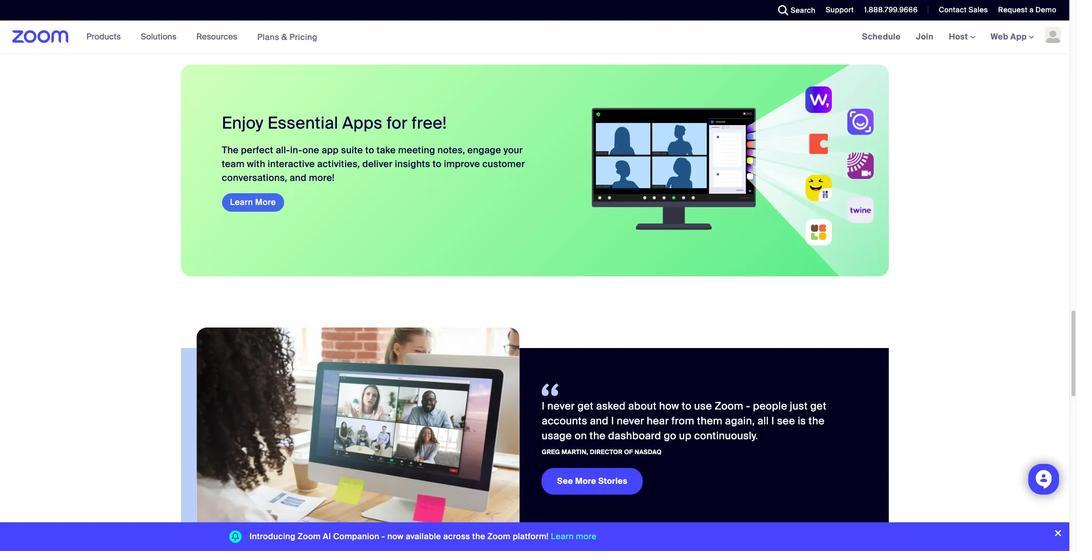 Task type: locate. For each thing, give the bounding box(es) containing it.
director
[[590, 449, 623, 457]]

1 vertical spatial more
[[576, 476, 597, 487]]

request
[[999, 5, 1028, 14]]

solutions button
[[141, 21, 181, 53]]

1 horizontal spatial and
[[590, 415, 609, 428]]

and down interactive
[[290, 172, 307, 184]]

0 vertical spatial more
[[255, 197, 276, 208]]

resources button
[[197, 21, 242, 53]]

2 get from the left
[[811, 400, 827, 413]]

i right all
[[772, 415, 775, 428]]

0 vertical spatial -
[[746, 400, 751, 413]]

0 horizontal spatial the
[[473, 532, 486, 542]]

1 horizontal spatial never
[[617, 415, 645, 428]]

0 horizontal spatial to
[[366, 144, 374, 157]]

across
[[444, 532, 470, 542]]

1 vertical spatial and
[[590, 415, 609, 428]]

-
[[746, 400, 751, 413], [382, 532, 385, 542]]

i down asked
[[611, 415, 614, 428]]

1 horizontal spatial learn
[[551, 532, 574, 542]]

pricing
[[290, 32, 318, 42]]

i up 'accounts'
[[542, 400, 545, 413]]

search button
[[771, 0, 819, 21]]

apps
[[343, 113, 383, 134]]

1 horizontal spatial -
[[746, 400, 751, 413]]

1 vertical spatial to
[[433, 158, 442, 170]]

i
[[542, 400, 545, 413], [611, 415, 614, 428], [772, 415, 775, 428]]

insights
[[395, 158, 430, 170]]

the perfect all-in-one app suite to take meeting notes, engage your team with interactive activities, deliver insights to improve customer conversations, and more!
[[222, 144, 525, 184]]

0 vertical spatial the
[[809, 415, 825, 428]]

for
[[387, 113, 408, 134]]

introducing
[[250, 532, 296, 542]]

0 horizontal spatial get
[[578, 400, 594, 413]]

improve
[[444, 158, 480, 170]]

1 horizontal spatial the
[[590, 430, 606, 443]]

0 vertical spatial and
[[290, 172, 307, 184]]

2 vertical spatial the
[[473, 532, 486, 542]]

0 horizontal spatial never
[[548, 400, 575, 413]]

- left now
[[382, 532, 385, 542]]

interactive
[[268, 158, 315, 170]]

join
[[917, 31, 934, 42]]

2 horizontal spatial the
[[809, 415, 825, 428]]

zoom logo image
[[12, 30, 69, 43]]

the right is
[[809, 415, 825, 428]]

accounts
[[542, 415, 588, 428]]

learn more
[[230, 197, 276, 208]]

get left asked
[[578, 400, 594, 413]]

1 vertical spatial -
[[382, 532, 385, 542]]

the
[[809, 415, 825, 428], [590, 430, 606, 443], [473, 532, 486, 542]]

0 vertical spatial never
[[548, 400, 575, 413]]

take
[[377, 144, 396, 157]]

learn
[[230, 197, 253, 208], [551, 532, 574, 542]]

products button
[[87, 21, 125, 53]]

on
[[575, 430, 587, 443]]

never up dashboard
[[617, 415, 645, 428]]

enjoy essential apps for free!
[[222, 113, 447, 134]]

zoom left ai
[[298, 532, 321, 542]]

request a demo link
[[991, 0, 1070, 21], [999, 5, 1057, 14]]

0 horizontal spatial learn
[[230, 197, 253, 208]]

web app
[[991, 31, 1027, 42]]

asked
[[597, 400, 626, 413]]

- up again,
[[746, 400, 751, 413]]

never up 'accounts'
[[548, 400, 575, 413]]

zoom up again,
[[715, 400, 744, 413]]

to
[[366, 144, 374, 157], [433, 158, 442, 170], [682, 400, 692, 413]]

banner
[[0, 21, 1070, 54]]

go
[[664, 430, 677, 443]]

2 horizontal spatial zoom
[[715, 400, 744, 413]]

see more stories
[[557, 476, 628, 487]]

get right just at the bottom
[[811, 400, 827, 413]]

learn more link
[[551, 532, 597, 542]]

the right across
[[473, 532, 486, 542]]

0 horizontal spatial and
[[290, 172, 307, 184]]

zoom left platform!
[[488, 532, 511, 542]]

people
[[753, 400, 788, 413]]

2 vertical spatial to
[[682, 400, 692, 413]]

more right see
[[576, 476, 597, 487]]

greg
[[542, 449, 560, 457]]

martin,
[[562, 449, 589, 457]]

the right on in the bottom right of the page
[[590, 430, 606, 443]]

to up deliver
[[366, 144, 374, 157]]

use
[[695, 400, 712, 413]]

learn inside learn more button
[[230, 197, 253, 208]]

learn down conversations,
[[230, 197, 253, 208]]

customer
[[483, 158, 525, 170]]

2 horizontal spatial to
[[682, 400, 692, 413]]

to down notes, at the top of the page
[[433, 158, 442, 170]]

0 vertical spatial learn
[[230, 197, 253, 208]]

to up from
[[682, 400, 692, 413]]

support
[[826, 5, 854, 14]]

and
[[290, 172, 307, 184], [590, 415, 609, 428]]

greg martin, director of nasdaq
[[542, 449, 662, 457]]

contact sales link
[[932, 0, 991, 21], [939, 5, 989, 14]]

all-
[[276, 144, 290, 157]]

more
[[255, 197, 276, 208], [576, 476, 597, 487]]

more down conversations,
[[255, 197, 276, 208]]

more inside button
[[255, 197, 276, 208]]

get
[[578, 400, 594, 413], [811, 400, 827, 413]]

1 horizontal spatial get
[[811, 400, 827, 413]]

product information navigation
[[79, 21, 325, 54]]

learn left more
[[551, 532, 574, 542]]

see
[[557, 476, 573, 487]]

support link
[[819, 0, 857, 21], [826, 5, 854, 14]]

zoom
[[715, 400, 744, 413], [298, 532, 321, 542], [488, 532, 511, 542]]

web app button
[[991, 31, 1035, 42]]

and inside "the perfect all-in-one app suite to take meeting notes, engage your team with interactive activities, deliver insights to improve customer conversations, and more!"
[[290, 172, 307, 184]]

1 vertical spatial never
[[617, 415, 645, 428]]

stories
[[599, 476, 628, 487]]

ai
[[323, 532, 331, 542]]

and down asked
[[590, 415, 609, 428]]

1 horizontal spatial more
[[576, 476, 597, 487]]

app
[[322, 144, 339, 157]]

essential
[[268, 113, 338, 134]]

introducing zoom ai companion - now available across the zoom platform! learn more
[[250, 532, 597, 542]]

0 horizontal spatial more
[[255, 197, 276, 208]]

never
[[548, 400, 575, 413], [617, 415, 645, 428]]



Task type: describe. For each thing, give the bounding box(es) containing it.
enjoy
[[222, 113, 264, 134]]

1 horizontal spatial zoom
[[488, 532, 511, 542]]

is
[[798, 415, 806, 428]]

platform!
[[513, 532, 549, 542]]

perfect
[[241, 144, 274, 157]]

request a demo
[[999, 5, 1057, 14]]

more for learn
[[255, 197, 276, 208]]

more
[[576, 532, 597, 542]]

schedule
[[862, 31, 901, 42]]

of
[[624, 449, 633, 457]]

one
[[303, 144, 319, 157]]

join link
[[909, 21, 942, 53]]

now
[[388, 532, 404, 542]]

meetings navigation
[[855, 21, 1070, 54]]

see
[[778, 415, 796, 428]]

see more stories link
[[542, 469, 643, 495]]

to inside i never get asked about how to use zoom - people just get accounts and i never hear from them again, all i see is the usage on the dashboard go up continuously.
[[682, 400, 692, 413]]

zoom virtual meeting software image
[[196, 328, 520, 540]]

resources
[[197, 31, 237, 42]]

app
[[1011, 31, 1027, 42]]

a
[[1030, 5, 1034, 14]]

banner containing products
[[0, 21, 1070, 54]]

suite
[[341, 144, 363, 157]]

in-
[[290, 144, 303, 157]]

more!
[[309, 172, 335, 184]]

search
[[791, 6, 816, 15]]

profile picture image
[[1045, 27, 1062, 43]]

2 horizontal spatial i
[[772, 415, 775, 428]]

conversations,
[[222, 172, 287, 184]]

the
[[222, 144, 239, 157]]

nasdaq
[[635, 449, 662, 457]]

host
[[949, 31, 971, 42]]

1 get from the left
[[578, 400, 594, 413]]

them
[[697, 415, 723, 428]]

1 vertical spatial the
[[590, 430, 606, 443]]

deliver
[[363, 158, 393, 170]]

dashboard
[[609, 430, 662, 443]]

usage
[[542, 430, 572, 443]]

and inside i never get asked about how to use zoom - people just get accounts and i never hear from them again, all i see is the usage on the dashboard go up continuously.
[[590, 415, 609, 428]]

all
[[758, 415, 769, 428]]

i never get asked about how to use zoom - people just get accounts and i never hear from them again, all i see is the usage on the dashboard go up continuously.
[[542, 400, 827, 443]]

0 horizontal spatial zoom
[[298, 532, 321, 542]]

1 horizontal spatial i
[[611, 415, 614, 428]]

companion
[[333, 532, 380, 542]]

how
[[660, 400, 680, 413]]

web
[[991, 31, 1009, 42]]

- inside i never get asked about how to use zoom - people just get accounts and i never hear from them again, all i see is the usage on the dashboard go up continuously.
[[746, 400, 751, 413]]

0 horizontal spatial -
[[382, 532, 385, 542]]

learn more button
[[222, 194, 284, 212]]

available
[[406, 532, 441, 542]]

1 horizontal spatial to
[[433, 158, 442, 170]]

0 vertical spatial to
[[366, 144, 374, 157]]

up
[[679, 430, 692, 443]]

with
[[247, 158, 265, 170]]

your
[[504, 144, 523, 157]]

meeting
[[398, 144, 435, 157]]

&
[[282, 32, 288, 42]]

notes,
[[438, 144, 465, 157]]

solutions
[[141, 31, 177, 42]]

demo
[[1036, 5, 1057, 14]]

engage
[[468, 144, 501, 157]]

plans
[[257, 32, 279, 42]]

hear
[[647, 415, 669, 428]]

sales
[[969, 5, 989, 14]]

again,
[[726, 415, 755, 428]]

about
[[629, 400, 657, 413]]

1 vertical spatial learn
[[551, 532, 574, 542]]

continuously.
[[695, 430, 759, 443]]

host button
[[949, 31, 976, 42]]

0 horizontal spatial i
[[542, 400, 545, 413]]

contact
[[939, 5, 967, 14]]

products
[[87, 31, 121, 42]]

zoom inside i never get asked about how to use zoom - people just get accounts and i never hear from them again, all i see is the usage on the dashboard go up continuously.
[[715, 400, 744, 413]]

activities,
[[317, 158, 360, 170]]

plans & pricing
[[257, 32, 318, 42]]

just
[[790, 400, 808, 413]]

1.888.799.9666
[[865, 5, 918, 14]]

more for see
[[576, 476, 597, 487]]

schedule link
[[855, 21, 909, 53]]

team
[[222, 158, 245, 170]]

from
[[672, 415, 695, 428]]

contact sales
[[939, 5, 989, 14]]



Task type: vqa. For each thing, say whether or not it's contained in the screenshot.
"Introducing"
yes



